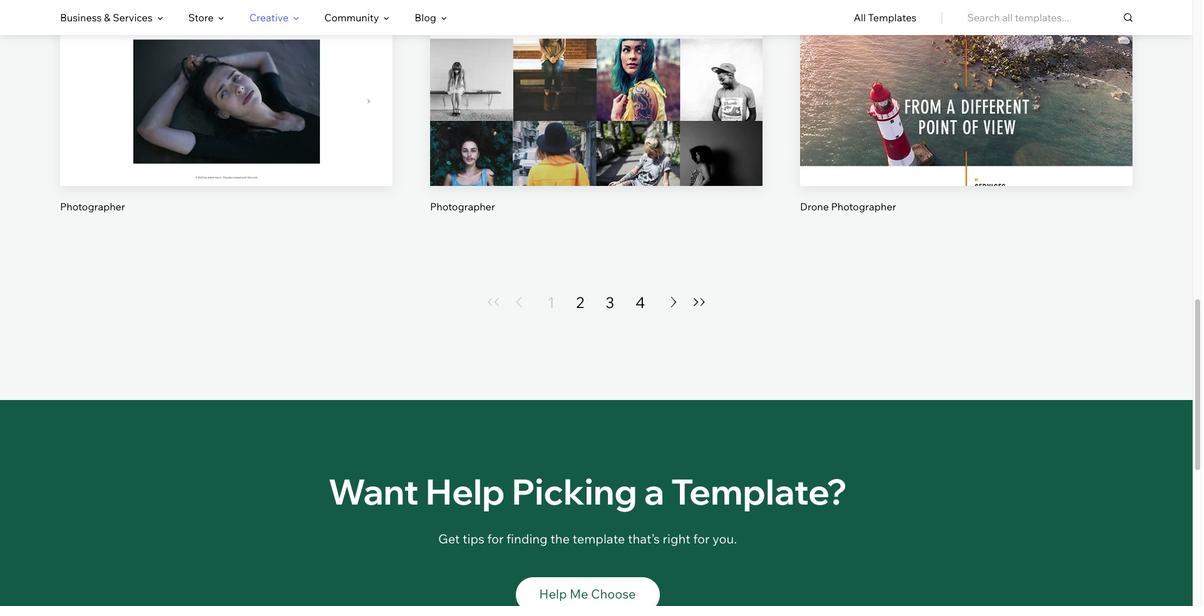 Task type: vqa. For each thing, say whether or not it's contained in the screenshot.
a
yes



Task type: describe. For each thing, give the bounding box(es) containing it.
Search search field
[[968, 0, 1133, 35]]

2 edit button from the left
[[567, 59, 626, 89]]

community
[[324, 11, 379, 24]]

help me choose link
[[516, 577, 660, 606]]

view for edit button inside the drone photographer group
[[955, 110, 978, 122]]

4
[[636, 293, 645, 312]]

a
[[644, 470, 665, 513]]

tips
[[463, 531, 485, 547]]

2 for from the left
[[694, 531, 710, 547]]

1 for from the left
[[488, 531, 504, 547]]

2 photographer group from the left
[[430, 0, 763, 213]]

get
[[438, 531, 460, 547]]

get tips for finding the template that's right for you.
[[438, 531, 737, 547]]

categories. use the left and right arrow keys to navigate the menu element
[[0, 0, 1193, 35]]

store
[[188, 11, 214, 24]]

help inside "link"
[[540, 586, 567, 602]]

0 horizontal spatial help
[[426, 470, 505, 513]]

view button for 3rd edit button from right
[[197, 101, 256, 131]]

photography website templates - photographer image for 2nd edit button from the right
[[430, 0, 763, 186]]

2 photographer from the left
[[430, 200, 495, 213]]

picking
[[512, 470, 638, 513]]

want
[[328, 470, 419, 513]]

blog
[[415, 11, 436, 24]]

finding
[[507, 531, 548, 547]]

3 link
[[606, 292, 615, 312]]

you.
[[713, 531, 737, 547]]

all
[[854, 11, 866, 24]]

1 photographer group from the left
[[60, 0, 393, 213]]

right
[[663, 531, 691, 547]]

edit for 2nd edit button from the right
[[587, 67, 606, 80]]

business
[[60, 11, 102, 24]]

view for 3rd edit button from right
[[215, 110, 238, 122]]

1 photographer from the left
[[60, 200, 125, 213]]

templates
[[868, 11, 917, 24]]

template
[[573, 531, 625, 547]]

want help picking a template?
[[328, 470, 847, 513]]

services
[[113, 11, 153, 24]]



Task type: locate. For each thing, give the bounding box(es) containing it.
0 horizontal spatial view
[[215, 110, 238, 122]]

1 horizontal spatial edit
[[587, 67, 606, 80]]

edit for 3rd edit button from right
[[217, 67, 236, 80]]

2 view from the left
[[585, 110, 608, 122]]

1 edit from the left
[[217, 67, 236, 80]]

None search field
[[968, 0, 1133, 35]]

1 view from the left
[[215, 110, 238, 122]]

photography website templates - photographer image for 3rd edit button from right
[[60, 0, 393, 186]]

3 edit button from the left
[[937, 59, 997, 89]]

0 horizontal spatial edit button
[[197, 59, 256, 89]]

2 horizontal spatial view button
[[937, 101, 997, 131]]

1 horizontal spatial view
[[585, 110, 608, 122]]

help up tips
[[426, 470, 505, 513]]

for
[[488, 531, 504, 547], [694, 531, 710, 547]]

2 horizontal spatial view
[[955, 110, 978, 122]]

1
[[548, 293, 555, 312]]

2 photography website templates - photographer image from the left
[[430, 0, 763, 186]]

view
[[215, 110, 238, 122], [585, 110, 608, 122], [955, 110, 978, 122]]

3
[[606, 293, 615, 312]]

creative
[[249, 11, 289, 24]]

view for 2nd edit button from the right
[[585, 110, 608, 122]]

0 horizontal spatial photography website templates - photographer image
[[60, 0, 393, 186]]

edit for edit button inside the drone photographer group
[[957, 67, 976, 80]]

view button
[[197, 101, 256, 131], [567, 101, 626, 131], [937, 101, 997, 131]]

edit button inside drone photographer group
[[937, 59, 997, 89]]

help left me
[[540, 586, 567, 602]]

1 view button from the left
[[197, 101, 256, 131]]

2 horizontal spatial edit
[[957, 67, 976, 80]]

that's
[[628, 531, 660, 547]]

edit
[[217, 67, 236, 80], [587, 67, 606, 80], [957, 67, 976, 80]]

view button inside drone photographer group
[[937, 101, 997, 131]]

choose
[[591, 586, 636, 602]]

edit inside drone photographer group
[[957, 67, 976, 80]]

me
[[570, 586, 589, 602]]

0 horizontal spatial for
[[488, 531, 504, 547]]

2 horizontal spatial photographer
[[832, 200, 897, 213]]

all templates
[[854, 11, 917, 24]]

drone photographer group
[[800, 0, 1133, 213]]

0 horizontal spatial photographer
[[60, 200, 125, 213]]

template?
[[671, 470, 847, 513]]

2 view button from the left
[[567, 101, 626, 131]]

4 link
[[636, 292, 645, 312]]

1 horizontal spatial help
[[540, 586, 567, 602]]

1 horizontal spatial photographer
[[430, 200, 495, 213]]

photographer group
[[60, 0, 393, 213], [430, 0, 763, 213]]

edit button
[[197, 59, 256, 89], [567, 59, 626, 89], [937, 59, 997, 89]]

1 vertical spatial help
[[540, 586, 567, 602]]

drone
[[800, 200, 829, 213]]

1 edit button from the left
[[197, 59, 256, 89]]

3 photographer from the left
[[832, 200, 897, 213]]

help me choose
[[540, 586, 636, 602]]

for right tips
[[488, 531, 504, 547]]

categories by subject element
[[60, 1, 447, 34]]

&
[[104, 11, 110, 24]]

view button for edit button inside the drone photographer group
[[937, 101, 997, 131]]

last page image
[[692, 298, 707, 306]]

photography website templates - photographer image
[[60, 0, 393, 186], [430, 0, 763, 186]]

1 photography website templates - photographer image from the left
[[60, 0, 393, 186]]

next page image
[[667, 297, 682, 308]]

drone photographer
[[800, 200, 897, 213]]

photographer inside drone photographer group
[[832, 200, 897, 213]]

2 edit from the left
[[587, 67, 606, 80]]

photographer
[[60, 200, 125, 213], [430, 200, 495, 213], [832, 200, 897, 213]]

all templates link
[[854, 1, 917, 34]]

1 horizontal spatial edit button
[[567, 59, 626, 89]]

photography website templates - drone photographer image
[[800, 0, 1133, 186]]

0 horizontal spatial view button
[[197, 101, 256, 131]]

view button for 2nd edit button from the right
[[567, 101, 626, 131]]

1 horizontal spatial view button
[[567, 101, 626, 131]]

business & services
[[60, 11, 153, 24]]

0 horizontal spatial photographer group
[[60, 0, 393, 213]]

1 horizontal spatial for
[[694, 531, 710, 547]]

2
[[576, 293, 584, 312]]

3 view from the left
[[955, 110, 978, 122]]

for left you.
[[694, 531, 710, 547]]

view inside drone photographer group
[[955, 110, 978, 122]]

0 horizontal spatial edit
[[217, 67, 236, 80]]

0 vertical spatial help
[[426, 470, 505, 513]]

2 horizontal spatial edit button
[[937, 59, 997, 89]]

1 horizontal spatial photography website templates - photographer image
[[430, 0, 763, 186]]

1 horizontal spatial photographer group
[[430, 0, 763, 213]]

2 link
[[576, 292, 584, 312]]

3 edit from the left
[[957, 67, 976, 80]]

help
[[426, 470, 505, 513], [540, 586, 567, 602]]

3 view button from the left
[[937, 101, 997, 131]]

the
[[551, 531, 570, 547]]



